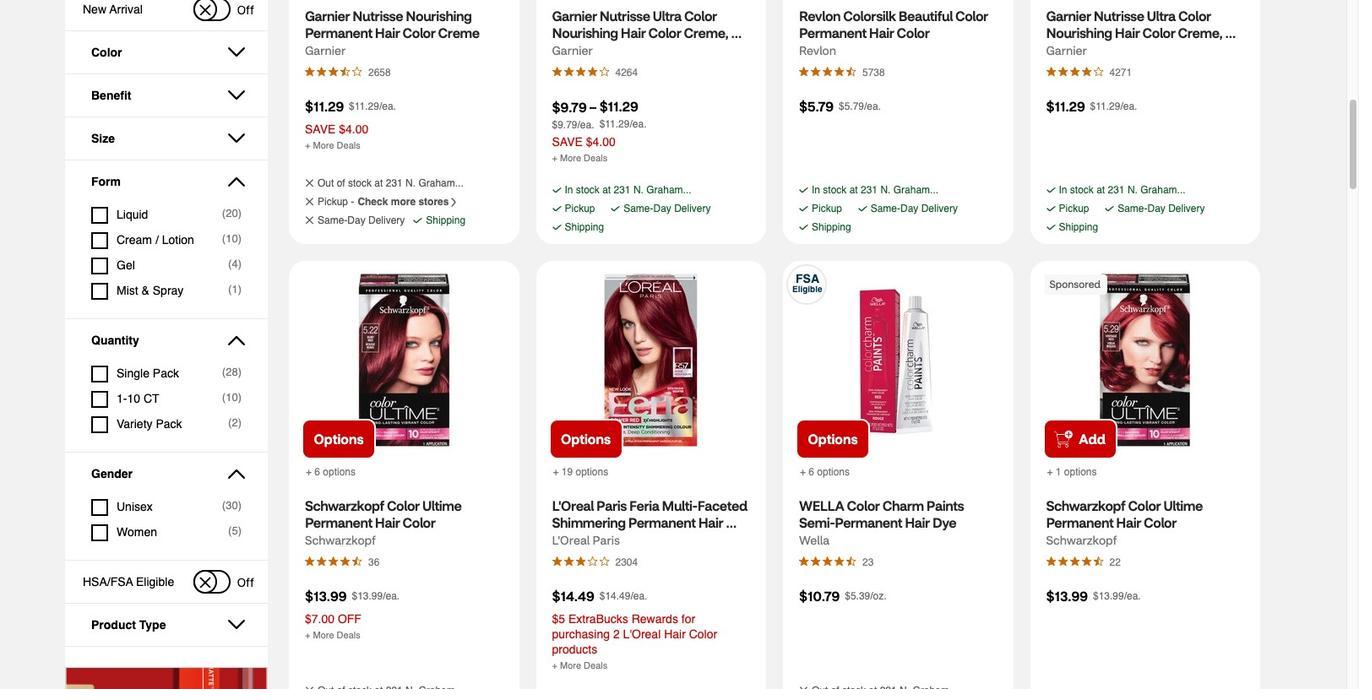 Task type: describe. For each thing, give the bounding box(es) containing it.
check more stores button
[[358, 196, 462, 208]]

same-day delivery
[[318, 215, 405, 226]]

colorsilk
[[843, 7, 896, 24]]

quantity heading
[[91, 334, 231, 347]]

3 options from the left
[[808, 430, 858, 448]]

variety
[[117, 417, 152, 431]]

$14.49
[[552, 587, 594, 605]]

wella
[[799, 497, 844, 514]]

$9.79 – $9.79/ea. $11.29 $11.29/ea. save $4.00 + more deals
[[552, 97, 647, 164]]

$5.39/oz.
[[845, 590, 887, 602]]

( 10 ) for 1-10 ct
[[222, 391, 242, 404]]

$4.00 inside "$9.79 – $9.79/ea. $11.29 $11.29/ea. save $4.00 + more deals"
[[586, 135, 616, 149]]

1 in stock at 231 n. graham... from the left
[[565, 184, 691, 196]]

( for unisex
[[222, 499, 226, 512]]

2 schwarzkopf color ultime permanent hair color schwarzkopf from the left
[[1046, 497, 1205, 548]]

new
[[83, 3, 106, 16]]

4 options from the left
[[1064, 466, 1097, 478]]

save inside "$9.79 – $9.79/ea. $11.29 $11.29/ea. save $4.00 + more deals"
[[552, 135, 583, 149]]

) for cream / lotion
[[238, 232, 242, 245]]

$13.99each. element for 36
[[352, 590, 400, 602]]

$11.29 inside "$9.79 – $9.79/ea. $11.29 $11.29/ea. save $4.00 + more deals"
[[599, 97, 638, 115]]

paris for l'oreal paris feria multi-faceted shimmering permanent hair color
[[596, 497, 627, 514]]

options for schwarzkopf color ultime permanent hair color
[[314, 430, 364, 448]]

10 for ct
[[226, 391, 238, 404]]

2304 link
[[611, 551, 642, 573]]

$7.00 off + more deals
[[305, 612, 361, 641]]

( 4 )
[[228, 258, 242, 270]]

permanent up 36 link on the left of the page
[[305, 514, 372, 531]]

sponsored
[[1049, 278, 1100, 291]]

1 revlon from the top
[[799, 7, 840, 24]]

) for mist & spray
[[238, 283, 242, 296]]

$11.29 for garnier nutrisse ultra color nourishing hair color creme, dark pink red
[[1046, 97, 1085, 115]]

( 5 )
[[228, 525, 242, 537]]

hsa/fsa eligible
[[83, 575, 174, 589]]

$11.29each. element for garnier nutrisse ultra color nourishing hair color creme, dark pink red
[[1090, 100, 1137, 112]]

of
[[337, 177, 345, 189]]

color inside wella color charm paints semi-permanent hair dye wella
[[847, 497, 880, 514]]

( 1 )
[[228, 283, 242, 296]]

$14.49each. element
[[599, 590, 647, 602]]

price $13.99. element for 36
[[305, 587, 347, 605]]

+ inside save $4.00 + more deals
[[305, 140, 310, 151]]

size heading
[[91, 132, 231, 145]]

( for variety pack
[[228, 416, 232, 429]]

1 in from the left
[[565, 184, 573, 196]]

22 link
[[1105, 551, 1125, 573]]

color inside color dropdown button
[[91, 46, 122, 59]]

nutrisse for save $4.00
[[600, 7, 650, 24]]

gel
[[117, 258, 135, 272]]

l'oreal for l'oreal paris
[[552, 532, 590, 548]]

product
[[91, 618, 136, 632]]

garnier link for permanent
[[305, 41, 346, 61]]

+ 19 options
[[553, 466, 608, 478]]

wella link
[[799, 530, 829, 551]]

( for liquid
[[222, 207, 226, 220]]

creme
[[438, 24, 479, 41]]

4271
[[1109, 67, 1132, 79]]

l'oreal inside $5 extrabucks rewards for purchasing 2 l'oreal hair color products + more deals
[[623, 628, 661, 641]]

+ inside $5 extrabucks rewards for purchasing 2 l'oreal hair color products + more deals
[[552, 660, 557, 671]]

$11.29 $11.29/ea. for garnier nutrisse nourishing permanent hair color creme
[[305, 97, 396, 115]]

+ 1 options
[[1047, 466, 1097, 478]]

/
[[155, 233, 159, 247]]

4264 link
[[611, 61, 642, 83]]

2658
[[368, 67, 391, 79]]

19
[[562, 466, 573, 478]]

more inside $5 extrabucks rewards for purchasing 2 l'oreal hair color products + more deals
[[560, 660, 581, 671]]

schwarzkopf link for 22
[[1046, 530, 1117, 551]]

pack for variety pack
[[156, 417, 182, 431]]

color inside garnier nutrisse nourishing permanent hair color creme garnier
[[403, 24, 435, 41]]

1 for (
[[232, 283, 238, 296]]

Gel 4 items, Form checkbox
[[91, 253, 242, 279]]

garnier nutrisse ultra color nourishing hair color creme, dark pink red for in stock at 231 n. graham...
[[1046, 7, 1225, 58]]

form
[[91, 175, 121, 188]]

single
[[117, 367, 149, 380]]

$9.79/ea.
[[552, 119, 594, 131]]

( 30 )
[[222, 499, 242, 512]]

Mist & Spray 1 item, Form checkbox
[[91, 279, 242, 304]]

wella
[[799, 532, 829, 548]]

revlon link
[[799, 41, 836, 61]]

$13.99 $13.99/ea. for 36
[[305, 587, 400, 605]]

36
[[368, 557, 380, 568]]

feria
[[629, 497, 659, 514]]

2658 link
[[364, 61, 395, 83]]

1 for +
[[1056, 466, 1061, 478]]

price $11.29. element for garnier nutrisse nourishing permanent hair color creme
[[305, 97, 344, 115]]

$5.79each. element
[[839, 100, 881, 112]]

$10.79 $5.39/oz.
[[799, 587, 887, 605]]

color inside l'oreal paris feria multi-faceted shimmering permanent hair color
[[552, 530, 585, 548]]

nourishing for save $4.00
[[552, 24, 618, 41]]

$13.99 for 36
[[305, 587, 347, 605]]

Unisex 30 items, Gender list 2 items checkbox
[[91, 495, 242, 520]]

ultra for save $4.00
[[653, 7, 681, 24]]

color inside $5 extrabucks rewards for purchasing 2 l'oreal hair color products + more deals
[[689, 628, 717, 641]]

price $14.49. element
[[552, 587, 594, 605]]

$11.29/ea. inside "$9.79 – $9.79/ea. $11.29 $11.29/ea. save $4.00 + more deals"
[[599, 118, 647, 130]]

$11.29/ea. for garnier nutrisse nourishing permanent hair color creme
[[349, 100, 396, 112]]

) for single pack
[[238, 366, 242, 378]]

$5.39perounce. element
[[845, 590, 887, 602]]

1 same-day delivery shipping from the left
[[565, 203, 711, 233]]

$13.99/ea. for 22
[[1093, 590, 1141, 602]]

&
[[142, 284, 149, 297]]

$11.29 $11.29/ea. for garnier nutrisse ultra color nourishing hair color creme, dark pink red
[[1046, 97, 1137, 115]]

Single Pack 28 items, Quantity list 3 items checkbox
[[91, 362, 242, 387]]

mist
[[117, 284, 138, 297]]

+ inside $7.00 off + more deals
[[305, 630, 310, 641]]

type
[[139, 618, 166, 632]]

off for hsa/fsa eligible
[[237, 575, 254, 589]]

( for gel
[[228, 258, 232, 270]]

1-
[[117, 392, 127, 405]]

this link goes to a page with all l'oreal paris feria multi-faceted shimmering permanent hair color reviews. image
[[552, 557, 611, 567]]

benefit button
[[79, 74, 254, 117]]

price $5.79. element
[[799, 97, 834, 115]]

l'oreal paris feria multi-faceted shimmering permanent hair color
[[552, 497, 750, 548]]

( for 1-10 ct
[[222, 391, 226, 404]]

color heading
[[91, 46, 231, 59]]

$5.79/ea.
[[839, 100, 881, 112]]

shimmering
[[552, 514, 626, 531]]

deals inside $5 extrabucks rewards for purchasing 2 l'oreal hair color products + more deals
[[584, 660, 607, 671]]

more inside "$9.79 – $9.79/ea. $11.29 $11.29/ea. save $4.00 + more deals"
[[560, 153, 581, 164]]

off button for hsa/fsa eligible
[[193, 570, 254, 594]]

more inside $7.00 off + more deals
[[313, 630, 334, 641]]

+ 6 options for the 'options' "link" for schwarzkopf color ultime permanent hair color
[[306, 466, 356, 478]]

$11.29 for garnier nutrisse nourishing permanent hair color creme
[[305, 97, 344, 115]]

( 2 )
[[228, 416, 242, 429]]

2 revlon from the top
[[799, 42, 836, 58]]

this link goes to a page with all garnier nutrisse ultra color nourishing hair color creme, dark pink red reviews. image for in stock at 231 n. graham...
[[1046, 67, 1105, 77]]

benefit heading
[[91, 89, 231, 102]]

women
[[117, 525, 157, 539]]

4264
[[615, 67, 638, 79]]

1-10 CT 10 items, Quantity checkbox
[[91, 387, 242, 412]]

rewards
[[631, 612, 678, 626]]

off for new arrival
[[237, 2, 254, 16]]

23
[[862, 557, 874, 568]]

nourishing for in stock at 231 n. graham...
[[1046, 24, 1112, 41]]

beautiful
[[899, 7, 953, 24]]

single pack
[[117, 367, 179, 380]]

price $13.99. element for 22
[[1046, 587, 1088, 605]]

unisex
[[117, 500, 153, 514]]

this link goes to a page with all schwarzkopf color ultime permanent hair color reviews. image for 22
[[1046, 557, 1105, 567]]

-
[[351, 196, 354, 208]]

garnier nutrisse nourishing permanent hair color creme garnier
[[305, 7, 479, 58]]

hair inside $5 extrabucks rewards for purchasing 2 l'oreal hair color products + more deals
[[664, 628, 686, 641]]

hair up the 22 link
[[1116, 514, 1141, 531]]

same-day delivery shipping for $11.29
[[1059, 203, 1205, 233]]

stores
[[418, 196, 449, 208]]

l'oreal paris link
[[552, 530, 620, 551]]

hsa/fsa
[[83, 575, 133, 589]]

form button
[[79, 160, 254, 203]]

2304
[[615, 557, 638, 568]]

garnier nutrisse ultra color nourishing hair color creme, dark pink red for save $4.00
[[552, 7, 731, 58]]

( for mist & spray
[[228, 283, 232, 296]]

permanent inside revlon colorsilk beautiful color permanent hair color revlon
[[799, 24, 866, 41]]

permanent inside garnier nutrisse nourishing permanent hair color creme garnier
[[305, 24, 372, 41]]

faceted
[[697, 497, 747, 514]]

pack for single pack
[[153, 367, 179, 380]]

product type button
[[79, 604, 254, 646]]

pickup up sponsored
[[1059, 203, 1089, 215]]

) for gel
[[238, 258, 242, 270]]

spray
[[153, 284, 184, 297]]

Variety Pack 2 items, Quantity checkbox
[[91, 412, 242, 438]]

$10.79
[[799, 587, 840, 605]]

( 28 )
[[222, 366, 242, 378]]

arrival
[[109, 3, 143, 16]]

4271 link
[[1105, 61, 1136, 83]]

in stock at 231 n. graham... for $11.29
[[1059, 184, 1185, 196]]

gender heading
[[91, 467, 231, 481]]

( 10 ) for cream / lotion
[[222, 232, 242, 245]]

new arrival
[[83, 3, 143, 16]]

options for the 'options' "link" for schwarzkopf color ultime permanent hair color
[[323, 466, 356, 478]]

$13.99/ea. for 36
[[352, 590, 400, 602]]

hair inside wella color charm paints semi-permanent hair dye wella
[[905, 514, 930, 531]]



Task type: locate. For each thing, give the bounding box(es) containing it.
same-
[[623, 203, 653, 215], [870, 203, 900, 215], [1118, 203, 1147, 215], [318, 215, 347, 226]]

0 vertical spatial eligible
[[792, 284, 822, 294]]

form heading
[[91, 175, 231, 188]]

$11.29each. element
[[349, 100, 396, 112], [1090, 100, 1137, 112]]

l'oreal up this link goes to a page with all l'oreal paris feria multi-faceted shimmering permanent hair color reviews. image on the left of page
[[552, 532, 590, 548]]

this link goes to a page with all garnier nutrisse ultra color nourishing hair color creme, dark pink red reviews. image up –
[[552, 67, 611, 77]]

$13.99each. element down 22
[[1093, 590, 1141, 602]]

1 vertical spatial 1
[[1056, 466, 1061, 478]]

5 ) from the top
[[238, 366, 242, 378]]

1 horizontal spatial 6
[[809, 466, 814, 478]]

3 options link from the left
[[796, 419, 870, 459]]

purchasing
[[552, 628, 610, 641]]

pickup down "$9.79 – $9.79/ea. $11.29 $11.29/ea. save $4.00 + more deals"
[[565, 203, 595, 215]]

off button for new arrival
[[193, 0, 254, 21]]

1 horizontal spatial $13.99 $13.99/ea.
[[1046, 587, 1141, 605]]

0 vertical spatial 1
[[232, 283, 238, 296]]

$13.99 $13.99/ea. up off
[[305, 587, 400, 605]]

0 horizontal spatial creme,
[[684, 24, 728, 41]]

price $13.99. element
[[305, 587, 347, 605], [1046, 587, 1088, 605]]

garnier link left 4271 'link'
[[1046, 41, 1087, 61]]

1 vertical spatial eligible
[[136, 575, 174, 589]]

pack
[[153, 367, 179, 380], [156, 417, 182, 431]]

permanent up 23 'link'
[[835, 514, 902, 531]]

2 horizontal spatial options
[[808, 430, 858, 448]]

0 horizontal spatial options
[[314, 430, 364, 448]]

( for single pack
[[222, 366, 226, 378]]

permanent down + 1 options
[[1046, 514, 1113, 531]]

$4.00 up of
[[339, 122, 368, 136]]

2 creme, from the left
[[1178, 24, 1223, 41]]

1 options from the left
[[314, 430, 364, 448]]

nutrisse up 4271 'link'
[[1094, 7, 1144, 24]]

6 ) from the top
[[238, 391, 242, 404]]

0 horizontal spatial schwarzkopf link
[[305, 530, 376, 551]]

paris left feria
[[596, 497, 627, 514]]

–
[[590, 98, 596, 116]]

( inside liquid 20 items, form list 4 items checkbox
[[222, 207, 226, 220]]

0 horizontal spatial 2
[[232, 416, 238, 429]]

( 10 ) down "28"
[[222, 391, 242, 404]]

1 horizontal spatial 2
[[613, 628, 620, 641]]

$13.99/ea. down 36
[[352, 590, 400, 602]]

hair up 4271 'link'
[[1115, 24, 1140, 41]]

( inside "cream / lotion 10 items, form" option
[[222, 232, 226, 245]]

3 in from the left
[[1059, 184, 1067, 196]]

1 horizontal spatial 1
[[1056, 466, 1061, 478]]

multi-
[[662, 497, 697, 514]]

1 $13.99/ea. from the left
[[352, 590, 400, 602]]

deals up of
[[337, 140, 360, 151]]

this link goes to a page with all schwarzkopf color ultime permanent hair color reviews. image left 36
[[305, 557, 364, 567]]

liquid
[[117, 208, 148, 221]]

0 vertical spatial off
[[237, 2, 254, 16]]

mist & spray
[[117, 284, 184, 297]]

2 down "28"
[[232, 416, 238, 429]]

hair
[[375, 24, 400, 41], [621, 24, 646, 41], [869, 24, 894, 41], [1115, 24, 1140, 41], [375, 514, 400, 531], [698, 514, 723, 531], [905, 514, 930, 531], [1116, 514, 1141, 531], [664, 628, 686, 641]]

0 horizontal spatial $4.00
[[339, 122, 368, 136]]

) inside the 1-10 ct 10 items, quantity checkbox
[[238, 391, 242, 404]]

fsa eligible
[[792, 272, 822, 294]]

231
[[386, 177, 403, 189], [614, 184, 631, 196], [861, 184, 878, 196], [1108, 184, 1125, 196]]

2 + 6 options from the left
[[800, 466, 850, 478]]

0 horizontal spatial $11.29each. element
[[349, 100, 396, 112]]

2 dark from the left
[[1046, 41, 1075, 58]]

2 this link goes to a page with all schwarzkopf color ultime permanent hair color reviews. image from the left
[[1046, 557, 1105, 567]]

hair up 5738 link
[[869, 24, 894, 41]]

1 horizontal spatial in
[[812, 184, 820, 196]]

$14.49/ea.
[[599, 590, 647, 602]]

1 horizontal spatial $13.99
[[1046, 587, 1088, 605]]

1 off from the top
[[237, 2, 254, 16]]

paris inside "link"
[[593, 532, 620, 548]]

garnier nutrisse ultra color nourishing hair color creme, dark pink red up 4264 link at the top left of page
[[552, 7, 731, 58]]

2 $11.29 from the left
[[599, 97, 638, 115]]

paris inside l'oreal paris feria multi-faceted shimmering permanent hair color
[[596, 497, 627, 514]]

( for cream / lotion
[[222, 232, 226, 245]]

)
[[238, 207, 242, 220], [238, 232, 242, 245], [238, 258, 242, 270], [238, 283, 242, 296], [238, 366, 242, 378], [238, 391, 242, 404], [238, 416, 242, 429], [238, 499, 242, 512], [238, 525, 242, 537]]

1 $11.29 from the left
[[305, 97, 344, 115]]

this link goes to a page with all revlon colorsilk beautiful color permanent hair color reviews. image
[[799, 67, 858, 77]]

20
[[226, 207, 238, 220]]

options link for schwarzkopf color ultime permanent hair color
[[302, 419, 376, 459]]

l'oreal
[[552, 497, 594, 514], [552, 532, 590, 548], [623, 628, 661, 641]]

$11.29/ea. right '$9.79/ea.'
[[599, 118, 647, 130]]

schwarzkopf link for 36
[[305, 530, 376, 551]]

pickup left -
[[318, 196, 348, 208]]

0 vertical spatial off button
[[193, 0, 254, 21]]

hair inside revlon colorsilk beautiful color permanent hair color revlon
[[869, 24, 894, 41]]

1 horizontal spatial eligible
[[792, 284, 822, 294]]

2 ( 10 ) from the top
[[222, 391, 242, 404]]

2 horizontal spatial $11.29
[[1046, 97, 1085, 115]]

add
[[1079, 430, 1105, 448]]

1 horizontal spatial price $13.99. element
[[1046, 587, 1088, 605]]

) for unisex
[[238, 499, 242, 512]]

10 for lotion
[[226, 232, 238, 245]]

2 off from the top
[[237, 575, 254, 589]]

in stock at 231 n. graham... for $5.79
[[812, 184, 938, 196]]

1 horizontal spatial nourishing
[[552, 24, 618, 41]]

color
[[684, 7, 717, 24], [955, 7, 988, 24], [1178, 7, 1211, 24], [403, 24, 435, 41], [648, 24, 681, 41], [897, 24, 930, 41], [1142, 24, 1175, 41], [91, 46, 122, 59], [387, 497, 420, 514], [847, 497, 880, 514], [1128, 497, 1161, 514], [403, 514, 435, 531], [1144, 514, 1177, 531], [552, 530, 585, 548], [689, 628, 717, 641]]

more
[[313, 140, 334, 151], [560, 153, 581, 164], [313, 630, 334, 641], [560, 660, 581, 671]]

quantity button
[[79, 319, 254, 362]]

1 creme, from the left
[[684, 24, 728, 41]]

paris for l'oreal paris
[[593, 532, 620, 548]]

hair inside garnier nutrisse nourishing permanent hair color creme garnier
[[375, 24, 400, 41]]

$13.99/ea.
[[352, 590, 400, 602], [1093, 590, 1141, 602]]

$11.29/ea. down 4271 at the right top of the page
[[1090, 100, 1137, 112]]

2 ultime from the left
[[1163, 497, 1203, 514]]

+ 6 options
[[306, 466, 356, 478], [800, 466, 850, 478]]

3 options from the left
[[817, 466, 850, 478]]

( 10 ) down ( 20 )
[[222, 232, 242, 245]]

permanent up 2304 link
[[628, 514, 696, 531]]

2 $11.29 $11.29/ea. from the left
[[1046, 97, 1137, 115]]

gender button
[[79, 453, 254, 495]]

0 vertical spatial paris
[[596, 497, 627, 514]]

0 horizontal spatial this link goes to a page with all schwarzkopf color ultime permanent hair color reviews. image
[[305, 557, 364, 567]]

+ inside "$9.79 – $9.79/ea. $11.29 $11.29/ea. save $4.00 + more deals"
[[552, 153, 557, 164]]

2 horizontal spatial nutrisse
[[1094, 7, 1144, 24]]

( inside single pack 28 items, quantity list 3 items option
[[222, 366, 226, 378]]

0 horizontal spatial price $13.99. element
[[305, 587, 347, 605]]

nourishing inside garnier nutrisse nourishing permanent hair color creme garnier
[[406, 7, 472, 24]]

1 horizontal spatial $11.29 $11.29/ea.
[[1046, 97, 1137, 115]]

ultra
[[653, 7, 681, 24], [1147, 7, 1176, 24]]

dark
[[552, 41, 581, 58], [1046, 41, 1075, 58]]

$5 extrabucks rewards for purchasing 2 l'oreal hair color products + more deals
[[552, 612, 721, 671]]

0 horizontal spatial pink
[[584, 41, 610, 58]]

0 horizontal spatial $11.29 $11.29/ea.
[[305, 97, 396, 115]]

options link for l'oreal paris feria multi-faceted shimmering permanent hair color
[[549, 419, 623, 459]]

2 ) from the top
[[238, 232, 242, 245]]

2 price $11.29. element from the left
[[1046, 97, 1085, 115]]

2 options from the left
[[561, 430, 611, 448]]

) inside the women 5 items, gender option
[[238, 525, 242, 537]]

more down products
[[560, 660, 581, 671]]

$13.99each. element for 22
[[1093, 590, 1141, 602]]

permanent up this link goes to a page with all garnier nutrisse nourishing permanent hair color creme reviews. image
[[305, 24, 372, 41]]

creme, for save $4.00
[[684, 24, 728, 41]]

1 horizontal spatial + 6 options
[[800, 466, 850, 478]]

l'oreal inside "link"
[[552, 532, 590, 548]]

$13.99 $13.99/ea. for 22
[[1046, 587, 1141, 605]]

pink for in stock at 231 n. graham...
[[1078, 41, 1104, 58]]

dark for in stock at 231 n. graham...
[[1046, 41, 1075, 58]]

6
[[314, 466, 320, 478], [809, 466, 814, 478]]

stock
[[348, 177, 372, 189], [576, 184, 600, 196], [823, 184, 847, 196], [1070, 184, 1094, 196]]

garnier nutrisse ultra color nourishing hair color creme, dark pink red up 4271 'link'
[[1046, 7, 1225, 58]]

size
[[91, 132, 115, 145]]

2 nutrisse from the left
[[600, 7, 650, 24]]

$13.99/ea. down 22
[[1093, 590, 1141, 602]]

advertisement element
[[65, 667, 268, 689]]

6 for the 'options' "link" for schwarzkopf color ultime permanent hair color
[[314, 466, 320, 478]]

2 horizontal spatial options link
[[796, 419, 870, 459]]

1 horizontal spatial $11.29each. element
[[1090, 100, 1137, 112]]

day
[[653, 203, 671, 215], [900, 203, 918, 215], [1147, 203, 1165, 215], [347, 215, 365, 226]]

nutrisse inside garnier nutrisse nourishing permanent hair color creme garnier
[[352, 7, 403, 24]]

delivery
[[674, 203, 711, 215], [921, 203, 958, 215], [1168, 203, 1205, 215], [368, 215, 405, 226]]

$11.29 $11.29/ea. down 4271 at the right top of the page
[[1046, 97, 1137, 115]]

Cream / Lotion 10 items, Form checkbox
[[91, 228, 242, 253]]

0 horizontal spatial dark
[[552, 41, 581, 58]]

4
[[232, 258, 238, 270]]

2 inside $5 extrabucks rewards for purchasing 2 l'oreal hair color products + more deals
[[613, 628, 620, 641]]

1 options link from the left
[[302, 419, 376, 459]]

( inside variety pack 2 items, quantity option
[[228, 416, 232, 429]]

hair up 2658 link
[[375, 24, 400, 41]]

l'oreal inside l'oreal paris feria multi-faceted shimmering permanent hair color
[[552, 497, 594, 514]]

1 red from the left
[[613, 41, 637, 58]]

0 vertical spatial 2
[[232, 416, 238, 429]]

0 horizontal spatial $13.99
[[305, 587, 347, 605]]

save down '$9.79/ea.'
[[552, 135, 583, 149]]

$11.29/ea. down 2658
[[349, 100, 396, 112]]

2 $13.99/ea. from the left
[[1093, 590, 1141, 602]]

1 horizontal spatial red
[[1107, 41, 1131, 58]]

2 options from the left
[[576, 466, 608, 478]]

2 this link goes to a page with all garnier nutrisse ultra color nourishing hair color creme, dark pink red reviews. image from the left
[[1046, 67, 1105, 77]]

nutrisse for in stock at 231 n. graham...
[[1094, 7, 1144, 24]]

2 $11.29each. element from the left
[[1090, 100, 1137, 112]]

1 $13.99 $13.99/ea. from the left
[[305, 587, 400, 605]]

$13.99 for 22
[[1046, 587, 1088, 605]]

1 price $13.99. element from the left
[[305, 587, 347, 605]]

2 in from the left
[[812, 184, 820, 196]]

deals inside $7.00 off + more deals
[[337, 630, 360, 641]]

2 ultra from the left
[[1147, 7, 1176, 24]]

1 inside mist & spray 1 item, form checkbox
[[232, 283, 238, 296]]

creme, for in stock at 231 n. graham...
[[1178, 24, 1223, 41]]

l'oreal paris
[[552, 532, 620, 548]]

0 vertical spatial revlon
[[799, 7, 840, 24]]

1 this link goes to a page with all garnier nutrisse ultra color nourishing hair color creme, dark pink red reviews. image from the left
[[552, 67, 611, 77]]

2 same-day delivery shipping from the left
[[812, 203, 958, 233]]

products
[[552, 643, 597, 656]]

10 left ct
[[127, 392, 140, 405]]

this link goes to a page with all garnier nutrisse nourishing permanent hair color creme reviews. image
[[305, 67, 364, 77]]

hair inside l'oreal paris feria multi-faceted shimmering permanent hair color
[[698, 514, 723, 531]]

this link goes to a page with all garnier nutrisse ultra color nourishing hair color creme, dark pink red reviews. image
[[552, 67, 611, 77], [1046, 67, 1105, 77]]

2 garnier nutrisse ultra color nourishing hair color creme, dark pink red from the left
[[1046, 7, 1225, 58]]

hair up 36 link on the left of the page
[[375, 514, 400, 531]]

l'oreal down rewards
[[623, 628, 661, 641]]

2 horizontal spatial in stock at 231 n. graham...
[[1059, 184, 1185, 196]]

) for variety pack
[[238, 416, 242, 429]]

deals inside "$9.79 – $9.79/ea. $11.29 $11.29/ea. save $4.00 + more deals"
[[584, 153, 607, 164]]

1 horizontal spatial this link goes to a page with all garnier nutrisse ultra color nourishing hair color creme, dark pink red reviews. image
[[1046, 67, 1105, 77]]

) inside liquid 20 items, form list 4 items checkbox
[[238, 207, 242, 220]]

Liquid 20 items, Form list 4 items checkbox
[[91, 203, 242, 228]]

6 for 3rd the 'options' "link"
[[809, 466, 814, 478]]

( 20 )
[[222, 207, 242, 220]]

1 down add button
[[1056, 466, 1061, 478]]

2 horizontal spatial nourishing
[[1046, 24, 1112, 41]]

semi-
[[799, 514, 835, 531]]

1 garnier link from the left
[[305, 41, 346, 61]]

deals down off
[[337, 630, 360, 641]]

( 10 )
[[222, 232, 242, 245], [222, 391, 242, 404]]

1 horizontal spatial pink
[[1078, 41, 1104, 58]]

pack down the 1-10 ct 10 items, quantity checkbox at bottom left
[[156, 417, 182, 431]]

revlon colorsilk beautiful color permanent hair color revlon
[[799, 7, 991, 58]]

price $11.29. element for garnier nutrisse ultra color nourishing hair color creme, dark pink red
[[1046, 97, 1085, 115]]

ultra for in stock at 231 n. graham...
[[1147, 7, 1176, 24]]

0 horizontal spatial $13.99each. element
[[352, 590, 400, 602]]

garnier link up this link goes to a page with all garnier nutrisse nourishing permanent hair color creme reviews. image
[[305, 41, 346, 61]]

0 horizontal spatial red
[[613, 41, 637, 58]]

more up the out
[[313, 140, 334, 151]]

pickup - check more stores
[[318, 196, 449, 208]]

1 $13.99each. element from the left
[[352, 590, 400, 602]]

l'oreal for l'oreal paris feria multi-faceted shimmering permanent hair color
[[552, 497, 594, 514]]

0 horizontal spatial eligible
[[136, 575, 174, 589]]

cream
[[117, 233, 152, 247]]

9 ) from the top
[[238, 525, 242, 537]]

1-10 ct
[[117, 392, 159, 405]]

0 horizontal spatial ultra
[[653, 7, 681, 24]]

deals down '$9.79/ea.'
[[584, 153, 607, 164]]

1 options from the left
[[323, 466, 356, 478]]

2 $13.99 $13.99/ea. from the left
[[1046, 587, 1141, 605]]

1 vertical spatial off
[[237, 575, 254, 589]]

( for women
[[228, 525, 232, 537]]

) for liquid
[[238, 207, 242, 220]]

hair down 'for'
[[664, 628, 686, 641]]

1 horizontal spatial in stock at 231 n. graham...
[[812, 184, 938, 196]]

creme,
[[684, 24, 728, 41], [1178, 24, 1223, 41]]

1 horizontal spatial save
[[552, 135, 583, 149]]

1 $13.99 from the left
[[305, 587, 347, 605]]

paints
[[926, 497, 964, 514]]

permanent
[[305, 24, 372, 41], [799, 24, 866, 41], [305, 514, 372, 531], [628, 514, 696, 531], [835, 514, 902, 531], [1046, 514, 1113, 531]]

schwarzkopf color ultime permanent hair color schwarzkopf up 36 link on the left of the page
[[305, 497, 464, 548]]

2 horizontal spatial same-day delivery shipping
[[1059, 203, 1205, 233]]

price $10.79. element
[[799, 587, 840, 605]]

more
[[391, 196, 416, 208]]

$11.29each. element for garnier nutrisse nourishing permanent hair color creme
[[349, 100, 396, 112]]

( inside unisex 30 items, gender list 2 items checkbox
[[222, 499, 226, 512]]

2 $13.99each. element from the left
[[1093, 590, 1141, 602]]

hair right multi-
[[698, 514, 723, 531]]

( inside mist & spray 1 item, form checkbox
[[228, 283, 232, 296]]

1 vertical spatial 2
[[613, 628, 620, 641]]

5
[[232, 525, 238, 537]]

0 horizontal spatial $13.99/ea.
[[352, 590, 400, 602]]

0 horizontal spatial + 6 options
[[306, 466, 356, 478]]

) inside unisex 30 items, gender list 2 items checkbox
[[238, 499, 242, 512]]

3 ) from the top
[[238, 258, 242, 270]]

save up the out
[[305, 122, 336, 136]]

( inside gel 4 items, form checkbox
[[228, 258, 232, 270]]

pack up the 1-10 ct 10 items, quantity checkbox at bottom left
[[153, 367, 179, 380]]

1 horizontal spatial creme,
[[1178, 24, 1223, 41]]

1 horizontal spatial garnier nutrisse ultra color nourishing hair color creme, dark pink red
[[1046, 7, 1225, 58]]

$13.99 $13.99/ea. down 22
[[1046, 587, 1141, 605]]

ct
[[144, 392, 159, 405]]

garnier link up $9.79
[[552, 41, 593, 61]]

1 ( 10 ) from the top
[[222, 232, 242, 245]]

pickup up "fsa"
[[812, 203, 842, 215]]

0 horizontal spatial 1
[[232, 283, 238, 296]]

1 down ( 4 )
[[232, 283, 238, 296]]

same-day delivery shipping for $5.79
[[812, 203, 958, 233]]

eligible for fsa eligible
[[792, 284, 822, 294]]

l'oreal down 19
[[552, 497, 594, 514]]

Women 5 items, Gender checkbox
[[91, 520, 242, 546]]

1 horizontal spatial options
[[561, 430, 611, 448]]

3 nutrisse from the left
[[1094, 7, 1144, 24]]

1 nutrisse from the left
[[352, 7, 403, 24]]

schwarzkopf link up 22
[[1046, 530, 1117, 551]]

0 horizontal spatial $13.99 $13.99/ea.
[[305, 587, 400, 605]]

2 schwarzkopf link from the left
[[1046, 530, 1117, 551]]

2 6 from the left
[[809, 466, 814, 478]]

0 horizontal spatial ultime
[[422, 497, 461, 514]]

0 horizontal spatial price $11.29. element
[[305, 97, 344, 115]]

0 horizontal spatial nourishing
[[406, 7, 472, 24]]

red up 4271 'link'
[[1107, 41, 1131, 58]]

nutrisse up 4264 link at the top left of page
[[600, 7, 650, 24]]

1 horizontal spatial ultra
[[1147, 7, 1176, 24]]

0 vertical spatial pack
[[153, 367, 179, 380]]

2 down extrabucks
[[613, 628, 620, 641]]

revlon up revlon link
[[799, 7, 840, 24]]

10 inside option
[[226, 232, 238, 245]]

8 ) from the top
[[238, 499, 242, 512]]

10 down ( 20 )
[[226, 232, 238, 245]]

gender
[[91, 467, 133, 481]]

$13.99each. element down 36
[[352, 590, 400, 602]]

1 horizontal spatial ultime
[[1163, 497, 1203, 514]]

this link goes to a page with all garnier nutrisse ultra color nourishing hair color creme, dark pink red reviews. image left 4271 at the right top of the page
[[1046, 67, 1105, 77]]

more down '$7.00'
[[313, 630, 334, 641]]

eligible for hsa/fsa eligible
[[136, 575, 174, 589]]

$13.99each. element
[[352, 590, 400, 602], [1093, 590, 1141, 602]]

2 pink from the left
[[1078, 41, 1104, 58]]

off
[[338, 612, 361, 626]]

schwarzkopf link
[[305, 530, 376, 551], [1046, 530, 1117, 551]]

out of stock at 231 n. graham...
[[318, 177, 463, 189]]

add button
[[1043, 419, 1117, 459]]

red up 4264 link at the top left of page
[[613, 41, 637, 58]]

) inside variety pack 2 items, quantity option
[[238, 416, 242, 429]]

1 ) from the top
[[238, 207, 242, 220]]

permanent inside wella color charm paints semi-permanent hair dye wella
[[835, 514, 902, 531]]

( inside the 1-10 ct 10 items, quantity checkbox
[[222, 391, 226, 404]]

1 6 from the left
[[314, 466, 320, 478]]

red for in stock at 231 n. graham...
[[1107, 41, 1131, 58]]

2 $13.99 from the left
[[1046, 587, 1088, 605]]

2
[[232, 416, 238, 429], [613, 628, 620, 641]]

2 in stock at 231 n. graham... from the left
[[812, 184, 938, 196]]

in for $11.29
[[1059, 184, 1067, 196]]

off button up color dropdown button
[[193, 0, 254, 21]]

) for women
[[238, 525, 242, 537]]

10 down "28"
[[226, 391, 238, 404]]

2 garnier link from the left
[[552, 41, 593, 61]]

paris
[[596, 497, 627, 514], [593, 532, 620, 548]]

1 vertical spatial pack
[[156, 417, 182, 431]]

0 horizontal spatial 6
[[314, 466, 320, 478]]

0 horizontal spatial this link goes to a page with all garnier nutrisse ultra color nourishing hair color creme, dark pink red reviews. image
[[552, 67, 611, 77]]

2 red from the left
[[1107, 41, 1131, 58]]

) inside single pack 28 items, quantity list 3 items option
[[238, 366, 242, 378]]

1 horizontal spatial dark
[[1046, 41, 1075, 58]]

( inside the women 5 items, gender option
[[228, 525, 232, 537]]

1 this link goes to a page with all schwarzkopf color ultime permanent hair color reviews. image from the left
[[305, 557, 364, 567]]

30
[[226, 499, 238, 512]]

options for l'oreal paris feria multi-faceted shimmering permanent hair color
[[561, 430, 611, 448]]

0 horizontal spatial schwarzkopf color ultime permanent hair color schwarzkopf
[[305, 497, 464, 548]]

1 $11.29each. element from the left
[[349, 100, 396, 112]]

price $11.29. element
[[305, 97, 344, 115], [1046, 97, 1085, 115]]

2 off button from the top
[[193, 570, 254, 594]]

0 horizontal spatial garnier link
[[305, 41, 346, 61]]

$4.00 inside save $4.00 + more deals
[[339, 122, 368, 136]]

$11.29each. element down 2658
[[349, 100, 396, 112]]

0 vertical spatial l'oreal
[[552, 497, 594, 514]]

1 vertical spatial ( 10 )
[[222, 391, 242, 404]]

) inside gel 4 items, form checkbox
[[238, 258, 242, 270]]

benefit
[[91, 89, 131, 102]]

7 ) from the top
[[238, 416, 242, 429]]

red
[[613, 41, 637, 58], [1107, 41, 1131, 58]]

schwarzkopf link up 36
[[305, 530, 376, 551]]

1 horizontal spatial options link
[[549, 419, 623, 459]]

1 price $11.29. element from the left
[[305, 97, 344, 115]]

size button
[[79, 117, 254, 160]]

0 horizontal spatial options link
[[302, 419, 376, 459]]

) inside mist & spray 1 item, form checkbox
[[238, 283, 242, 296]]

2 inside variety pack 2 items, quantity option
[[232, 416, 238, 429]]

1 off button from the top
[[193, 0, 254, 21]]

2 horizontal spatial in
[[1059, 184, 1067, 196]]

permanent inside l'oreal paris feria multi-faceted shimmering permanent hair color
[[628, 514, 696, 531]]

more inside save $4.00 + more deals
[[313, 140, 334, 151]]

options for the 'options' "link" related to l'oreal paris feria multi-faceted shimmering permanent hair color
[[576, 466, 608, 478]]

0 horizontal spatial nutrisse
[[352, 7, 403, 24]]

permanent up this link goes to a page with all revlon colorsilk beautiful color permanent hair color reviews. image
[[799, 24, 866, 41]]

extrabucks
[[568, 612, 628, 626]]

0 vertical spatial ( 10 )
[[222, 232, 242, 245]]

$5.79
[[799, 97, 834, 115]]

3 in stock at 231 n. graham... from the left
[[1059, 184, 1185, 196]]

1
[[232, 283, 238, 296], [1056, 466, 1061, 478]]

2 options link from the left
[[549, 419, 623, 459]]

deals
[[337, 140, 360, 151], [584, 153, 607, 164], [337, 630, 360, 641], [584, 660, 607, 671]]

save inside save $4.00 + more deals
[[305, 122, 336, 136]]

red for save $4.00
[[613, 41, 637, 58]]

nourishing
[[406, 7, 472, 24], [552, 24, 618, 41], [1046, 24, 1112, 41]]

this link goes to a page with all wella color charm paints semi-permanent hair dye reviews. image
[[799, 557, 858, 567]]

1 horizontal spatial $11.29
[[599, 97, 638, 115]]

0 horizontal spatial save
[[305, 122, 336, 136]]

1 horizontal spatial schwarzkopf link
[[1046, 530, 1117, 551]]

1 ultime from the left
[[422, 497, 461, 514]]

schwarzkopf
[[305, 497, 384, 514], [1046, 497, 1125, 514], [305, 532, 376, 548], [1046, 532, 1117, 548]]

2 price $13.99. element from the left
[[1046, 587, 1088, 605]]

this link goes to a page with all garnier nutrisse ultra color nourishing hair color creme, dark pink red reviews. image for save $4.00
[[552, 67, 611, 77]]

( 10 ) inside the 1-10 ct 10 items, quantity checkbox
[[222, 391, 242, 404]]

variety pack
[[117, 417, 182, 431]]

1 vertical spatial l'oreal
[[552, 532, 590, 548]]

this link goes to a page with all schwarzkopf color ultime permanent hair color reviews. image left 22
[[1046, 557, 1105, 567]]

$4.00 down '$9.79/ea.'
[[586, 135, 616, 149]]

0 horizontal spatial in
[[565, 184, 573, 196]]

lotion
[[162, 233, 194, 247]]

deals down products
[[584, 660, 607, 671]]

0 horizontal spatial garnier nutrisse ultra color nourishing hair color creme, dark pink red
[[552, 7, 731, 58]]

( 10 ) inside "cream / lotion 10 items, form" option
[[222, 232, 242, 245]]

1 vertical spatial revlon
[[799, 42, 836, 58]]

out
[[318, 177, 334, 189]]

1 horizontal spatial price $11.29. element
[[1046, 97, 1085, 115]]

23 link
[[858, 551, 878, 573]]

$5
[[552, 612, 565, 626]]

0 horizontal spatial $11.29/ea.
[[349, 100, 396, 112]]

0 horizontal spatial in stock at 231 n. graham...
[[565, 184, 691, 196]]

1 $11.29 $11.29/ea. from the left
[[305, 97, 396, 115]]

+ 6 options for 3rd the 'options' "link"
[[800, 466, 850, 478]]

check
[[358, 196, 388, 208]]

nutrisse up 2658 link
[[352, 7, 403, 24]]

$11.29/ea. for garnier nutrisse ultra color nourishing hair color creme, dark pink red
[[1090, 100, 1137, 112]]

4 ) from the top
[[238, 283, 242, 296]]

dark for save $4.00
[[552, 41, 581, 58]]

this link goes to a page with all schwarzkopf color ultime permanent hair color reviews. image
[[305, 557, 364, 567], [1046, 557, 1105, 567]]

cream / lotion
[[117, 233, 194, 247]]

3 garnier link from the left
[[1046, 41, 1087, 61]]

more down '$9.79/ea.'
[[560, 153, 581, 164]]

2 horizontal spatial $11.29/ea.
[[1090, 100, 1137, 112]]

) for 1-10 ct
[[238, 391, 242, 404]]

$11.29each. element down 4271 at the right top of the page
[[1090, 100, 1137, 112]]

pink for save $4.00
[[584, 41, 610, 58]]

1 horizontal spatial same-day delivery shipping
[[812, 203, 958, 233]]

product type heading
[[91, 618, 231, 632]]

$14.49 $14.49/ea.
[[552, 587, 647, 605]]

1 vertical spatial off button
[[193, 570, 254, 594]]

) inside "cream / lotion 10 items, form" option
[[238, 232, 242, 245]]

off button down ( 5 )
[[193, 570, 254, 594]]

1 schwarzkopf link from the left
[[305, 530, 376, 551]]

wella color charm paints semi-permanent hair dye wella
[[799, 497, 967, 548]]

$4.00
[[339, 122, 368, 136], [586, 135, 616, 149]]

options link
[[302, 419, 376, 459], [549, 419, 623, 459], [796, 419, 870, 459]]

for
[[681, 612, 695, 626]]

0 horizontal spatial same-day delivery shipping
[[565, 203, 711, 233]]

this link goes to a page with all schwarzkopf color ultime permanent hair color reviews. image for 36
[[305, 557, 364, 567]]

$11.29 $11.29/ea. up save $4.00 + more deals
[[305, 97, 396, 115]]

in for $5.79
[[812, 184, 820, 196]]

hair up 4264 link at the top left of page
[[621, 24, 646, 41]]

0 horizontal spatial $11.29
[[305, 97, 344, 115]]

garnier link for $11.29
[[552, 41, 593, 61]]

1 horizontal spatial $13.99/ea.
[[1093, 590, 1141, 602]]

3 same-day delivery shipping from the left
[[1059, 203, 1205, 233]]

3 $11.29 from the left
[[1046, 97, 1085, 115]]

1 horizontal spatial nutrisse
[[600, 7, 650, 24]]

1 dark from the left
[[552, 41, 581, 58]]

pickup
[[318, 196, 348, 208], [565, 203, 595, 215], [812, 203, 842, 215], [1059, 203, 1089, 215]]

1 horizontal spatial $11.29/ea.
[[599, 118, 647, 130]]

schwarzkopf color ultime permanent hair color schwarzkopf up the 22 link
[[1046, 497, 1205, 548]]

hair left dye
[[905, 514, 930, 531]]

1 schwarzkopf color ultime permanent hair color schwarzkopf from the left
[[305, 497, 464, 548]]

2 vertical spatial l'oreal
[[623, 628, 661, 641]]

1 pink from the left
[[584, 41, 610, 58]]

1 horizontal spatial $4.00
[[586, 135, 616, 149]]

deals inside save $4.00 + more deals
[[337, 140, 360, 151]]

1 garnier nutrisse ultra color nourishing hair color creme, dark pink red from the left
[[552, 7, 731, 58]]

$11.29
[[305, 97, 344, 115], [599, 97, 638, 115], [1046, 97, 1085, 115]]

paris down shimmering
[[593, 532, 620, 548]]

options for 3rd the 'options' "link"
[[817, 466, 850, 478]]

1 vertical spatial paris
[[593, 532, 620, 548]]

revlon
[[799, 7, 840, 24], [799, 42, 836, 58]]

1 ultra from the left
[[653, 7, 681, 24]]

quantity
[[91, 334, 139, 347]]

revlon up this link goes to a page with all revlon colorsilk beautiful color permanent hair color reviews. image
[[799, 42, 836, 58]]

1 horizontal spatial garnier link
[[552, 41, 593, 61]]

$7.00
[[305, 612, 335, 626]]

1 + 6 options from the left
[[306, 466, 356, 478]]

1 horizontal spatial this link goes to a page with all schwarzkopf color ultime permanent hair color reviews. image
[[1046, 557, 1105, 567]]



Task type: vqa. For each thing, say whether or not it's contained in the screenshot.
right Ultime
yes



